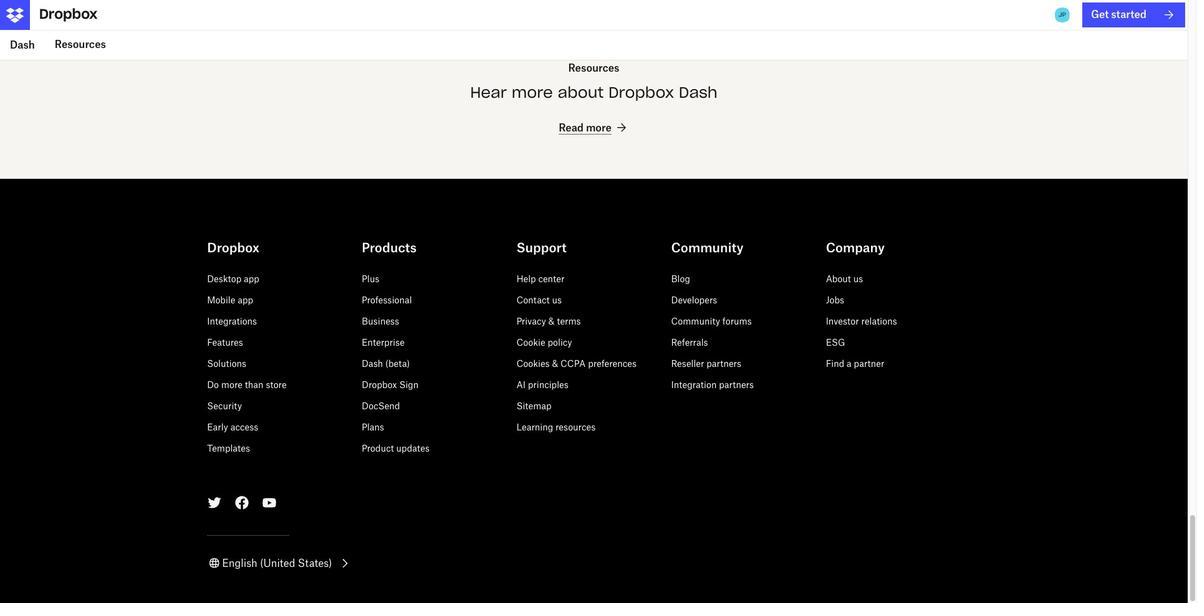 Task type: describe. For each thing, give the bounding box(es) containing it.
access
[[231, 422, 258, 433]]

integrations link
[[207, 316, 257, 327]]

english (united states)
[[222, 558, 332, 570]]

app for mobile app
[[238, 295, 253, 306]]

0 horizontal spatial resources
[[55, 38, 106, 51]]

get started link
[[1083, 2, 1185, 27]]

community forums
[[671, 316, 752, 327]]

do more than store link
[[207, 380, 287, 390]]

cookies & ccpa preferences
[[517, 359, 637, 369]]

plus
[[362, 274, 379, 284]]

product updates link
[[362, 443, 430, 454]]

blog link
[[671, 274, 690, 284]]

sitemap link
[[517, 401, 552, 412]]

more for read
[[586, 122, 612, 134]]

help
[[517, 274, 536, 284]]

contact us link
[[517, 295, 562, 306]]

community for community
[[671, 240, 744, 256]]

help center link
[[517, 274, 565, 284]]

dropbox sign
[[362, 380, 419, 390]]

app for desktop app
[[244, 274, 259, 284]]

partners for reseller partners
[[707, 359, 741, 369]]

community for community forums
[[671, 316, 720, 327]]

solutions link
[[207, 359, 246, 369]]

dropbox for dropbox sign
[[362, 380, 397, 390]]

jp button
[[1053, 5, 1073, 25]]

read more link
[[559, 121, 629, 136]]

plans link
[[362, 422, 384, 433]]

business link
[[362, 316, 399, 327]]

security link
[[207, 401, 242, 412]]

ai
[[517, 380, 526, 390]]

dash for dash
[[10, 39, 35, 51]]

cookie policy link
[[517, 337, 572, 348]]

plans
[[362, 422, 384, 433]]

business
[[362, 316, 399, 327]]

security
[[207, 401, 242, 412]]

privacy & terms link
[[517, 316, 581, 327]]

reseller partners
[[671, 359, 741, 369]]

desktop app
[[207, 274, 259, 284]]

mobile app link
[[207, 295, 253, 306]]

early
[[207, 422, 228, 433]]

referrals link
[[671, 337, 708, 348]]

center
[[538, 274, 565, 284]]

resources link
[[45, 30, 116, 60]]

jobs
[[826, 295, 844, 306]]

developers link
[[671, 295, 717, 306]]

find
[[826, 359, 844, 369]]

english
[[222, 558, 257, 570]]

cookie policy
[[517, 337, 572, 348]]

find a partner
[[826, 359, 885, 369]]

esg
[[826, 337, 845, 348]]

docsend link
[[362, 401, 400, 412]]

(beta)
[[385, 359, 410, 369]]

hear
[[470, 83, 507, 102]]

reseller partners link
[[671, 359, 741, 369]]

integration partners
[[671, 380, 754, 390]]

templates link
[[207, 443, 250, 454]]

store
[[266, 380, 287, 390]]

product updates
[[362, 443, 430, 454]]

integration partners link
[[671, 380, 754, 390]]

1 vertical spatial resources
[[568, 62, 620, 74]]

dropbox sign link
[[362, 380, 419, 390]]

0 vertical spatial dropbox
[[609, 83, 674, 102]]

mobile
[[207, 295, 235, 306]]

(united
[[260, 558, 295, 570]]

enterprise link
[[362, 337, 405, 348]]

english (united states) button
[[207, 556, 352, 571]]

professional
[[362, 295, 412, 306]]

investor relations
[[826, 316, 897, 327]]

preferences
[[588, 359, 637, 369]]

referrals
[[671, 337, 708, 348]]

do
[[207, 380, 219, 390]]

about
[[826, 274, 851, 284]]

dropbox for dropbox
[[207, 240, 259, 256]]

started
[[1111, 8, 1147, 21]]

cookie
[[517, 337, 545, 348]]

more for hear
[[512, 83, 553, 102]]

dash (beta)
[[362, 359, 410, 369]]

partner
[[854, 359, 885, 369]]



Task type: vqa. For each thing, say whether or not it's contained in the screenshot.
Contact us's us
yes



Task type: locate. For each thing, give the bounding box(es) containing it.
resources
[[556, 422, 596, 433]]

about
[[558, 83, 604, 102]]

1 vertical spatial community
[[671, 316, 720, 327]]

features
[[207, 337, 243, 348]]

resources right dash link at the top of the page
[[55, 38, 106, 51]]

products
[[362, 240, 417, 256]]

dash link
[[0, 30, 45, 60]]

app right desktop
[[244, 274, 259, 284]]

dropbox
[[609, 83, 674, 102], [207, 240, 259, 256], [362, 380, 397, 390]]

community down developers
[[671, 316, 720, 327]]

0 vertical spatial resources
[[55, 38, 106, 51]]

terms
[[557, 316, 581, 327]]

dash
[[10, 39, 35, 51], [679, 83, 718, 102], [362, 359, 383, 369]]

more for do
[[221, 380, 243, 390]]

ai principles
[[517, 380, 569, 390]]

0 vertical spatial partners
[[707, 359, 741, 369]]

dropbox up desktop app
[[207, 240, 259, 256]]

than
[[245, 380, 264, 390]]

dash for dash (beta)
[[362, 359, 383, 369]]

us for about us
[[854, 274, 863, 284]]

more right hear
[[512, 83, 553, 102]]

us
[[854, 274, 863, 284], [552, 295, 562, 306]]

early access
[[207, 422, 258, 433]]

0 vertical spatial us
[[854, 274, 863, 284]]

desktop app link
[[207, 274, 259, 284]]

enterprise
[[362, 337, 405, 348]]

partners for integration partners
[[719, 380, 754, 390]]

dash (beta) link
[[362, 359, 410, 369]]

1 community from the top
[[671, 240, 744, 256]]

2 community from the top
[[671, 316, 720, 327]]

integration
[[671, 380, 717, 390]]

1 horizontal spatial resources
[[568, 62, 620, 74]]

&
[[548, 316, 555, 327], [552, 359, 558, 369]]

0 horizontal spatial dash
[[10, 39, 35, 51]]

integrations
[[207, 316, 257, 327]]

1 horizontal spatial us
[[854, 274, 863, 284]]

0 vertical spatial more
[[512, 83, 553, 102]]

app right mobile
[[238, 295, 253, 306]]

states)
[[298, 558, 332, 570]]

privacy
[[517, 316, 546, 327]]

1 vertical spatial dash
[[679, 83, 718, 102]]

& for cookies
[[552, 359, 558, 369]]

dropbox up read more 'link'
[[609, 83, 674, 102]]

1 horizontal spatial dash
[[362, 359, 383, 369]]

1 vertical spatial partners
[[719, 380, 754, 390]]

us right about
[[854, 274, 863, 284]]

2 vertical spatial more
[[221, 380, 243, 390]]

0 vertical spatial dash
[[10, 39, 35, 51]]

blog
[[671, 274, 690, 284]]

relations
[[862, 316, 897, 327]]

professional link
[[362, 295, 412, 306]]

more
[[512, 83, 553, 102], [586, 122, 612, 134], [221, 380, 243, 390]]

1 vertical spatial &
[[552, 359, 558, 369]]

1 horizontal spatial dropbox
[[362, 380, 397, 390]]

community up blog link
[[671, 240, 744, 256]]

& left ccpa
[[552, 359, 558, 369]]

learning resources
[[517, 422, 596, 433]]

a
[[847, 359, 852, 369]]

2 horizontal spatial dropbox
[[609, 83, 674, 102]]

0 horizontal spatial dropbox
[[207, 240, 259, 256]]

hear more about dropbox dash
[[470, 83, 718, 102]]

partners down reseller partners
[[719, 380, 754, 390]]

sitemap
[[517, 401, 552, 412]]

features link
[[207, 337, 243, 348]]

dropbox up docsend
[[362, 380, 397, 390]]

1 vertical spatial app
[[238, 295, 253, 306]]

us down center
[[552, 295, 562, 306]]

1 vertical spatial more
[[586, 122, 612, 134]]

more inside 'link'
[[586, 122, 612, 134]]

solutions
[[207, 359, 246, 369]]

mobile app
[[207, 295, 253, 306]]

read more
[[559, 122, 612, 134]]

partners up integration partners
[[707, 359, 741, 369]]

do more than store
[[207, 380, 287, 390]]

1 vertical spatial dropbox
[[207, 240, 259, 256]]

0 horizontal spatial more
[[221, 380, 243, 390]]

investor relations link
[[826, 316, 897, 327]]

about us
[[826, 274, 863, 284]]

0 vertical spatial &
[[548, 316, 555, 327]]

ccpa
[[561, 359, 586, 369]]

& left terms
[[548, 316, 555, 327]]

community forums link
[[671, 316, 752, 327]]

reseller
[[671, 359, 704, 369]]

us for contact us
[[552, 295, 562, 306]]

footer containing dropbox
[[0, 209, 1188, 604]]

more right the 'read'
[[586, 122, 612, 134]]

about us link
[[826, 274, 863, 284]]

2 vertical spatial dash
[[362, 359, 383, 369]]

app
[[244, 274, 259, 284], [238, 295, 253, 306]]

get
[[1091, 8, 1109, 21]]

plus link
[[362, 274, 379, 284]]

forums
[[723, 316, 752, 327]]

jobs link
[[826, 295, 844, 306]]

read
[[559, 122, 584, 134]]

partners
[[707, 359, 741, 369], [719, 380, 754, 390]]

policy
[[548, 337, 572, 348]]

templates
[[207, 443, 250, 454]]

desktop
[[207, 274, 241, 284]]

help center
[[517, 274, 565, 284]]

0 horizontal spatial us
[[552, 295, 562, 306]]

community
[[671, 240, 744, 256], [671, 316, 720, 327]]

2 vertical spatial dropbox
[[362, 380, 397, 390]]

learning
[[517, 422, 553, 433]]

jp
[[1059, 11, 1066, 19]]

principles
[[528, 380, 569, 390]]

0 vertical spatial community
[[671, 240, 744, 256]]

early access link
[[207, 422, 258, 433]]

2 horizontal spatial dash
[[679, 83, 718, 102]]

0 vertical spatial app
[[244, 274, 259, 284]]

company
[[826, 240, 885, 256]]

sign
[[399, 380, 419, 390]]

resources up the hear more about dropbox dash
[[568, 62, 620, 74]]

2 horizontal spatial more
[[586, 122, 612, 134]]

1 vertical spatial us
[[552, 295, 562, 306]]

& for privacy
[[548, 316, 555, 327]]

footer
[[0, 209, 1188, 604]]

investor
[[826, 316, 859, 327]]

developers
[[671, 295, 717, 306]]

cookies & ccpa preferences link
[[517, 359, 637, 369]]

more right do on the left of the page
[[221, 380, 243, 390]]

1 horizontal spatial more
[[512, 83, 553, 102]]

contact us
[[517, 295, 562, 306]]

cookies
[[517, 359, 550, 369]]



